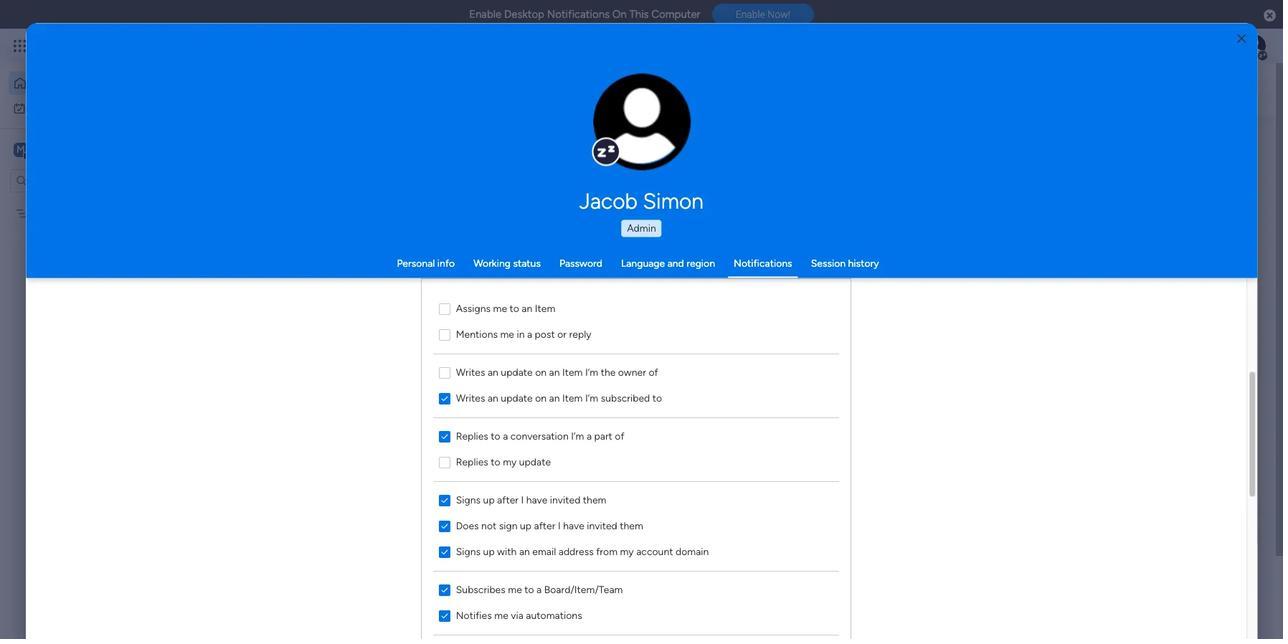 Task type: describe. For each thing, give the bounding box(es) containing it.
the
[[601, 366, 616, 379]]

dapulse close image
[[1264, 9, 1277, 23]]

getting started element
[[1033, 573, 1248, 630]]

management
[[296, 315, 355, 327]]

address
[[559, 546, 594, 558]]

home button
[[9, 72, 154, 95]]

1 vertical spatial main
[[367, 315, 388, 327]]

1 horizontal spatial and
[[668, 257, 684, 269]]

1 vertical spatial i
[[558, 520, 561, 532]]

session history link
[[811, 257, 879, 269]]

i'm for subscribed
[[586, 392, 599, 404]]

jacob
[[580, 188, 638, 214]]

me for mentions
[[501, 328, 515, 340]]

jacob simon image
[[1243, 34, 1266, 57]]

0 vertical spatial notifications
[[547, 8, 610, 21]]

0 vertical spatial item
[[535, 302, 556, 315]]

2 vertical spatial i'm
[[572, 430, 585, 442]]

this
[[630, 8, 649, 21]]

working
[[474, 257, 511, 269]]

2 vertical spatial update
[[520, 456, 551, 468]]

enable for enable now!
[[736, 9, 766, 20]]

>
[[358, 315, 364, 327]]

0 vertical spatial after
[[498, 494, 519, 506]]

teammates
[[402, 491, 460, 505]]

simon
[[643, 188, 704, 214]]

to up "start" at the bottom left of the page
[[491, 456, 501, 468]]

my work button
[[9, 97, 154, 119]]

replies to my update
[[456, 456, 551, 468]]

subscribes me to a board/item/team
[[456, 584, 623, 596]]

collaborating
[[512, 491, 580, 505]]

does
[[456, 520, 479, 532]]

up for after
[[484, 494, 495, 506]]

desktop
[[504, 8, 545, 21]]

replies for replies to a conversation i'm a part of
[[456, 430, 489, 442]]

jacob simon button
[[445, 188, 839, 214]]

add to favorites image
[[420, 291, 435, 305]]

status
[[513, 257, 541, 269]]

in
[[517, 328, 525, 340]]

with
[[498, 546, 517, 558]]

0 horizontal spatial workspace
[[61, 142, 118, 156]]

an up writes an update on an item i'm subscribed to
[[549, 366, 560, 379]]

automations
[[526, 610, 583, 622]]

select product image
[[13, 39, 27, 53]]

on for subscribed
[[536, 392, 547, 404]]

work management > main workspace
[[272, 315, 439, 327]]

work management > main workspace link
[[248, 174, 448, 336]]

password
[[560, 257, 603, 269]]

a right in on the left of page
[[528, 328, 533, 340]]

workspace selection element
[[14, 141, 120, 160]]

main inside workspace selection element
[[33, 142, 58, 156]]

change profile picture
[[612, 130, 673, 152]]

region
[[687, 257, 715, 269]]

owner
[[619, 366, 647, 379]]

0 vertical spatial them
[[583, 494, 607, 506]]

your
[[376, 491, 399, 505]]

my work
[[32, 102, 70, 114]]

enable desktop notifications on this computer
[[469, 8, 701, 21]]

up for with
[[484, 546, 495, 558]]

1 vertical spatial notifications
[[734, 257, 793, 269]]

invite
[[344, 491, 373, 505]]

notifies
[[456, 610, 492, 622]]

language
[[621, 257, 665, 269]]

post
[[535, 328, 555, 340]]

1 vertical spatial and
[[463, 491, 482, 505]]

an down writes an update on an item i'm the owner of
[[549, 392, 560, 404]]

now!
[[768, 9, 791, 20]]

from
[[597, 546, 618, 558]]

password link
[[560, 257, 603, 269]]

mentions
[[456, 328, 498, 340]]

me for notifies
[[495, 610, 509, 622]]

session history
[[811, 257, 879, 269]]

subscribed
[[601, 392, 651, 404]]

to up in on the left of page
[[510, 302, 520, 315]]

email
[[533, 546, 557, 558]]

picture
[[628, 142, 657, 152]]

item for subscribed
[[563, 392, 583, 404]]

i'm for the
[[586, 366, 599, 379]]

notifications link
[[734, 257, 793, 269]]

1 vertical spatial my
[[621, 546, 634, 558]]

1 horizontal spatial after
[[534, 520, 556, 532]]

1 horizontal spatial workspace
[[391, 315, 439, 327]]

a left part
[[587, 430, 592, 442]]

board/item/team
[[545, 584, 623, 596]]

notifies me via automations
[[456, 610, 583, 622]]

main workspace
[[33, 142, 118, 156]]

an up mentions me in a post or reply
[[522, 302, 533, 315]]

personal
[[397, 257, 435, 269]]

a up replies to my update in the left of the page
[[503, 430, 508, 442]]

region containing assigns me to an item
[[422, 279, 851, 639]]

part
[[595, 430, 613, 442]]

enable now! button
[[712, 4, 814, 25]]

a up automations
[[537, 584, 542, 596]]

computer
[[652, 8, 701, 21]]

me for subscribes
[[508, 584, 522, 596]]

to up notifies me via automations
[[525, 584, 534, 596]]



Task type: locate. For each thing, give the bounding box(es) containing it.
invited up does not sign up after i have invited them on the bottom of page
[[550, 494, 581, 506]]

and
[[668, 257, 684, 269], [463, 491, 482, 505]]

1 vertical spatial up
[[520, 520, 532, 532]]

1 on from the top
[[536, 366, 547, 379]]

1 vertical spatial signs
[[456, 546, 481, 558]]

domain
[[676, 546, 709, 558]]

up right sign at the bottom
[[520, 520, 532, 532]]

workspace down add to favorites image
[[391, 315, 439, 327]]

0 vertical spatial workspace
[[61, 142, 118, 156]]

update
[[501, 366, 533, 379], [501, 392, 533, 404], [520, 456, 551, 468]]

1 horizontal spatial notifications
[[734, 257, 793, 269]]

1 horizontal spatial work
[[272, 315, 294, 327]]

me right assigns
[[494, 302, 508, 315]]

does not sign up after i have invited them
[[456, 520, 644, 532]]

to up replies to my update in the left of the page
[[491, 430, 501, 442]]

notifications right region
[[734, 257, 793, 269]]

2 signs from the top
[[456, 546, 481, 558]]

0 vertical spatial i'm
[[586, 366, 599, 379]]

item for the
[[563, 366, 583, 379]]

writes an update on an item i'm the owner of
[[456, 366, 659, 379]]

writes an update on an item i'm subscribed to
[[456, 392, 663, 404]]

my up "start" at the bottom left of the page
[[503, 456, 517, 468]]

i'm left part
[[572, 430, 585, 442]]

an down mentions
[[488, 366, 499, 379]]

1 vertical spatial work
[[272, 315, 294, 327]]

admin
[[627, 222, 656, 234]]

board
[[50, 207, 76, 219]]

1 horizontal spatial enable
[[736, 9, 766, 20]]

on up writes an update on an item i'm subscribed to
[[536, 366, 547, 379]]

on
[[613, 8, 627, 21]]

work down home
[[48, 102, 70, 114]]

work inside button
[[48, 102, 70, 114]]

them right collaborating
[[583, 494, 607, 506]]

2 on from the top
[[536, 392, 547, 404]]

my left board
[[34, 207, 48, 219]]

working status
[[474, 257, 541, 269]]

profile
[[646, 130, 673, 140]]

2 vertical spatial up
[[484, 546, 495, 558]]

enable now!
[[736, 9, 791, 20]]

1 vertical spatial on
[[536, 392, 547, 404]]

reply
[[570, 328, 592, 340]]

1 vertical spatial update
[[501, 392, 533, 404]]

work left management
[[272, 315, 294, 327]]

1 image
[[1074, 29, 1087, 46]]

0 vertical spatial on
[[536, 366, 547, 379]]

change
[[612, 130, 644, 140]]

1 writes from the top
[[456, 366, 486, 379]]

0 vertical spatial signs
[[456, 494, 481, 506]]

session
[[811, 257, 846, 269]]

0 vertical spatial replies
[[456, 430, 489, 442]]

i'm left subscribed
[[586, 392, 599, 404]]

assigns
[[456, 302, 491, 315]]

i'm left the
[[586, 366, 599, 379]]

0 vertical spatial have
[[527, 494, 548, 506]]

notifications left on
[[547, 8, 610, 21]]

enable left the 'now!'
[[736, 9, 766, 20]]

workspace up search in workspace field on the left top of page
[[61, 142, 118, 156]]

of right part
[[615, 430, 625, 442]]

0 vertical spatial of
[[649, 366, 659, 379]]

0 horizontal spatial after
[[498, 494, 519, 506]]

to right subscribed
[[653, 392, 663, 404]]

and left region
[[668, 257, 684, 269]]

mentions me in a post or reply
[[456, 328, 592, 340]]

workspace
[[61, 142, 118, 156], [391, 315, 439, 327]]

item down writes an update on an item i'm the owner of
[[563, 392, 583, 404]]

update down conversation
[[520, 456, 551, 468]]

signs up after i have invited them
[[456, 494, 607, 506]]

my board list box
[[0, 198, 183, 419]]

item up writes an update on an item i'm subscribed to
[[563, 366, 583, 379]]

replies up replies to my update in the left of the page
[[456, 430, 489, 442]]

0 vertical spatial up
[[484, 494, 495, 506]]

1 vertical spatial after
[[534, 520, 556, 532]]

have up does not sign up after i have invited them on the bottom of page
[[527, 494, 548, 506]]

my
[[503, 456, 517, 468], [621, 546, 634, 558]]

sign
[[499, 520, 518, 532]]

my down home
[[32, 102, 45, 114]]

workspace image
[[14, 142, 28, 158]]

replies to a conversation i'm a part of
[[456, 430, 625, 442]]

history
[[849, 257, 879, 269]]

my inside list box
[[34, 207, 48, 219]]

0 vertical spatial my
[[32, 102, 45, 114]]

an up replies to a conversation i'm a part of
[[488, 392, 499, 404]]

0 horizontal spatial invited
[[550, 494, 581, 506]]

an
[[522, 302, 533, 315], [488, 366, 499, 379], [549, 366, 560, 379], [488, 392, 499, 404], [549, 392, 560, 404], [520, 546, 530, 558]]

1 vertical spatial invited
[[587, 520, 618, 532]]

language and region
[[621, 257, 715, 269]]

my for my work
[[32, 102, 45, 114]]

account
[[637, 546, 674, 558]]

update down in on the left of page
[[501, 366, 533, 379]]

replies up invite your teammates and start collaborating
[[456, 456, 489, 468]]

signs for signs up with an email address from my account domain
[[456, 546, 481, 558]]

1 replies from the top
[[456, 430, 489, 442]]

0 horizontal spatial have
[[527, 494, 548, 506]]

signs
[[456, 494, 481, 506], [456, 546, 481, 558]]

home
[[33, 77, 60, 89]]

1 vertical spatial of
[[615, 430, 625, 442]]

signs up does
[[456, 494, 481, 506]]

0 vertical spatial writes
[[456, 366, 486, 379]]

up left with
[[484, 546, 495, 558]]

1 vertical spatial i'm
[[586, 392, 599, 404]]

a
[[528, 328, 533, 340], [503, 430, 508, 442], [587, 430, 592, 442], [537, 584, 542, 596]]

update for writes an update on an item i'm the owner of
[[501, 366, 533, 379]]

0 horizontal spatial my
[[503, 456, 517, 468]]

main right 'workspace' icon
[[33, 142, 58, 156]]

2 replies from the top
[[456, 456, 489, 468]]

me
[[494, 302, 508, 315], [501, 328, 515, 340], [508, 584, 522, 596], [495, 610, 509, 622]]

0 horizontal spatial i
[[521, 494, 524, 506]]

invite your teammates and start collaborating
[[344, 491, 580, 505]]

update up conversation
[[501, 392, 533, 404]]

notifications
[[547, 8, 610, 21], [734, 257, 793, 269]]

0 horizontal spatial them
[[583, 494, 607, 506]]

0 vertical spatial invited
[[550, 494, 581, 506]]

region
[[422, 279, 851, 639]]

info
[[438, 257, 455, 269]]

0 vertical spatial and
[[668, 257, 684, 269]]

0 horizontal spatial notifications
[[547, 8, 610, 21]]

personal info
[[397, 257, 455, 269]]

replies for replies to my update
[[456, 456, 489, 468]]

of right owner
[[649, 366, 659, 379]]

after up email
[[534, 520, 556, 532]]

my inside button
[[32, 102, 45, 114]]

my board
[[34, 207, 76, 219]]

1 signs from the top
[[456, 494, 481, 506]]

update for writes an update on an item i'm subscribed to
[[501, 392, 533, 404]]

after up sign at the bottom
[[498, 494, 519, 506]]

me left via
[[495, 610, 509, 622]]

working status link
[[474, 257, 541, 269]]

enable
[[469, 8, 502, 21], [736, 9, 766, 20]]

start
[[485, 491, 509, 505]]

have up 'address'
[[564, 520, 585, 532]]

1 horizontal spatial have
[[564, 520, 585, 532]]

or
[[558, 328, 567, 340]]

subscribes
[[456, 584, 506, 596]]

my right "from"
[[621, 546, 634, 558]]

1 vertical spatial workspace
[[391, 315, 439, 327]]

main right >
[[367, 315, 388, 327]]

signs for signs up after i have invited them
[[456, 494, 481, 506]]

writes for writes an update on an item i'm subscribed to
[[456, 392, 486, 404]]

via
[[511, 610, 524, 622]]

invited up "from"
[[587, 520, 618, 532]]

1 horizontal spatial my
[[621, 546, 634, 558]]

0 horizontal spatial work
[[48, 102, 70, 114]]

0 vertical spatial work
[[48, 102, 70, 114]]

enable inside button
[[736, 9, 766, 20]]

i
[[521, 494, 524, 506], [558, 520, 561, 532]]

1 horizontal spatial them
[[620, 520, 644, 532]]

1 horizontal spatial invited
[[587, 520, 618, 532]]

enable left desktop
[[469, 8, 502, 21]]

enable for enable desktop notifications on this computer
[[469, 8, 502, 21]]

0 vertical spatial i
[[521, 494, 524, 506]]

i right "start" at the bottom left of the page
[[521, 494, 524, 506]]

1 vertical spatial writes
[[456, 392, 486, 404]]

0 vertical spatial update
[[501, 366, 533, 379]]

option
[[0, 200, 183, 203]]

1 vertical spatial my
[[34, 207, 48, 219]]

an right with
[[520, 546, 530, 558]]

0 horizontal spatial of
[[615, 430, 625, 442]]

them up account
[[620, 520, 644, 532]]

item
[[535, 302, 556, 315], [563, 366, 583, 379], [563, 392, 583, 404]]

i up 'address'
[[558, 520, 561, 532]]

not
[[482, 520, 497, 532]]

0 horizontal spatial main
[[33, 142, 58, 156]]

m
[[17, 143, 25, 155]]

0 vertical spatial my
[[503, 456, 517, 468]]

2 vertical spatial item
[[563, 392, 583, 404]]

me left in on the left of page
[[501, 328, 515, 340]]

0 horizontal spatial and
[[463, 491, 482, 505]]

work
[[48, 102, 70, 114], [272, 315, 294, 327]]

Search in workspace field
[[30, 172, 120, 189]]

to
[[510, 302, 520, 315], [653, 392, 663, 404], [491, 430, 501, 442], [491, 456, 501, 468], [525, 584, 534, 596]]

jacob simon
[[580, 188, 704, 214]]

on for the
[[536, 366, 547, 379]]

my
[[32, 102, 45, 114], [34, 207, 48, 219]]

up up the not
[[484, 494, 495, 506]]

assigns me to an item
[[456, 302, 556, 315]]

i'm
[[586, 366, 599, 379], [586, 392, 599, 404], [572, 430, 585, 442]]

of
[[649, 366, 659, 379], [615, 430, 625, 442]]

and left "start" at the bottom left of the page
[[463, 491, 482, 505]]

main
[[33, 142, 58, 156], [367, 315, 388, 327]]

0 horizontal spatial enable
[[469, 8, 502, 21]]

me up via
[[508, 584, 522, 596]]

2 writes from the top
[[456, 392, 486, 404]]

1 horizontal spatial i
[[558, 520, 561, 532]]

signs up with an email address from my account domain
[[456, 546, 709, 558]]

1 vertical spatial have
[[564, 520, 585, 532]]

1 vertical spatial replies
[[456, 456, 489, 468]]

me for assigns
[[494, 302, 508, 315]]

writes
[[456, 366, 486, 379], [456, 392, 486, 404]]

1 vertical spatial them
[[620, 520, 644, 532]]

my for my board
[[34, 207, 48, 219]]

1 horizontal spatial main
[[367, 315, 388, 327]]

item up post
[[535, 302, 556, 315]]

close image
[[1238, 33, 1247, 44]]

1 horizontal spatial of
[[649, 366, 659, 379]]

them
[[583, 494, 607, 506], [620, 520, 644, 532]]

language and region link
[[621, 257, 715, 269]]

conversation
[[511, 430, 569, 442]]

0 vertical spatial main
[[33, 142, 58, 156]]

on down writes an update on an item i'm the owner of
[[536, 392, 547, 404]]

signs down does
[[456, 546, 481, 558]]

1 vertical spatial item
[[563, 366, 583, 379]]

change profile picture button
[[593, 73, 691, 171]]

writes for writes an update on an item i'm the owner of
[[456, 366, 486, 379]]

personal info link
[[397, 257, 455, 269]]



Task type: vqa. For each thing, say whether or not it's contained in the screenshot.
To-do Field in the top left of the page
no



